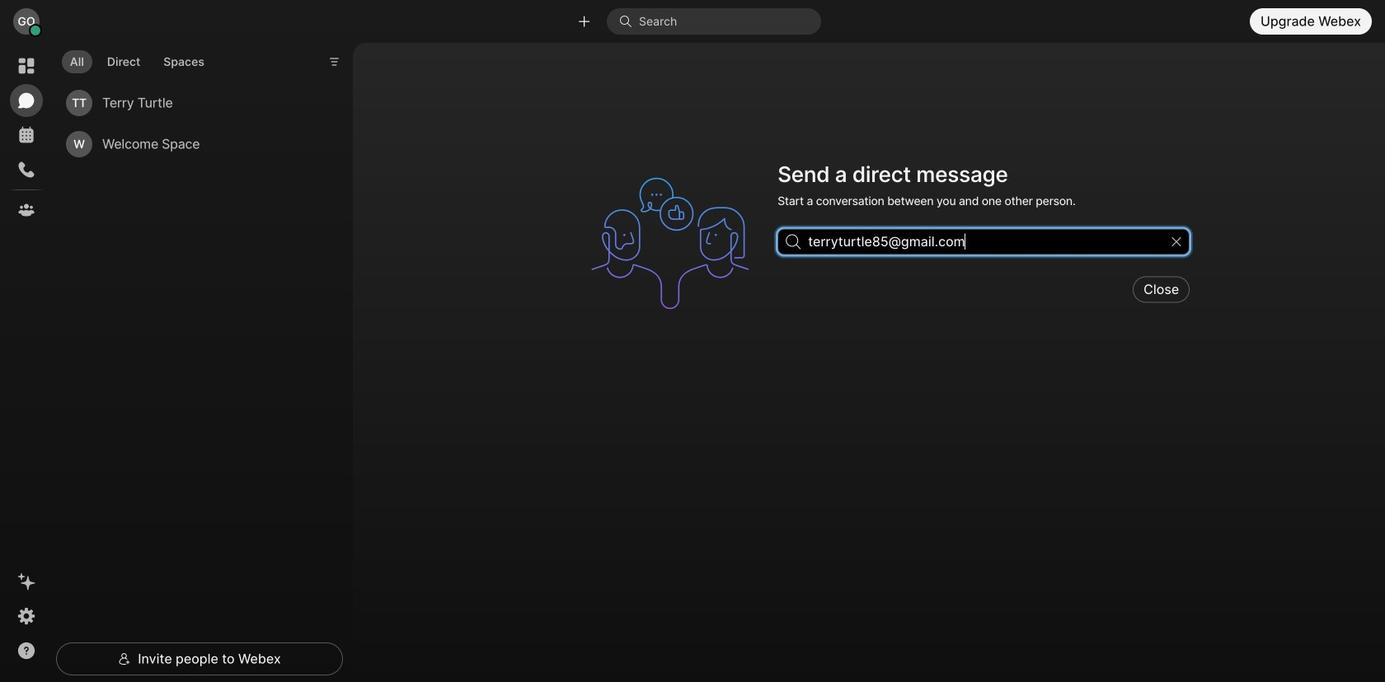 Task type: describe. For each thing, give the bounding box(es) containing it.
webex tab list
[[10, 49, 43, 227]]



Task type: locate. For each thing, give the bounding box(es) containing it.
welcome space list item
[[59, 124, 330, 165]]

search_18 image
[[786, 235, 801, 249]]

tab list
[[58, 40, 217, 78]]

start a conversation between you and one other person. image
[[583, 157, 768, 331]]

navigation
[[0, 43, 53, 683]]

terry turtle list item
[[59, 82, 330, 124]]



Task type: vqa. For each thing, say whether or not it's contained in the screenshot.
TERRY TURTLE list item
yes



